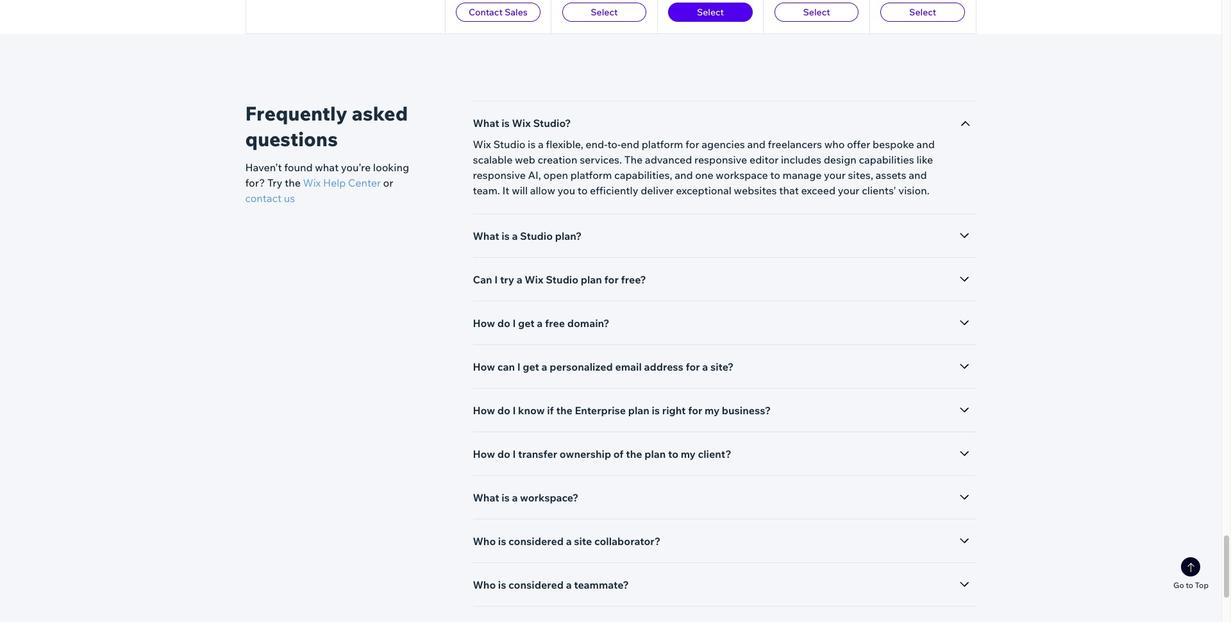 Task type: vqa. For each thing, say whether or not it's contained in the screenshot.
The Tools
no



Task type: describe. For each thing, give the bounding box(es) containing it.
web
[[515, 153, 535, 166]]

studio?
[[533, 117, 571, 130]]

editor
[[750, 153, 779, 166]]

help
[[323, 176, 346, 189]]

sites,
[[848, 169, 873, 181]]

is for what is a workspace?
[[502, 491, 510, 504]]

what for what is a studio plan?
[[473, 230, 499, 242]]

select for 2nd select 'button' from left
[[697, 6, 724, 18]]

to left client?
[[668, 448, 679, 460]]

personalized
[[550, 360, 613, 373]]

who for who is considered a teammate?
[[473, 578, 496, 591]]

what for what is wix studio?
[[473, 117, 499, 130]]

i for how do i know if the enterprise plan is right for my business?
[[513, 404, 516, 417]]

is for who is considered a teammate?
[[498, 578, 506, 591]]

end
[[621, 138, 639, 151]]

1 horizontal spatial my
[[705, 404, 720, 417]]

can
[[473, 273, 492, 286]]

creation
[[538, 153, 578, 166]]

select for 1st select 'button' from left
[[591, 6, 618, 18]]

services.
[[580, 153, 622, 166]]

do for get
[[497, 317, 510, 330]]

how for how can i get a personalized email address for a site?
[[473, 360, 495, 373]]

or
[[383, 176, 393, 189]]

address
[[644, 360, 684, 373]]

exceed
[[801, 184, 836, 197]]

flexible,
[[546, 138, 583, 151]]

who
[[825, 138, 845, 151]]

2 select button from the left
[[668, 3, 753, 22]]

assets
[[876, 169, 907, 181]]

plan for enterprise
[[628, 404, 650, 417]]

for right address
[[686, 360, 700, 373]]

for right right
[[688, 404, 703, 417]]

design
[[824, 153, 857, 166]]

4 select button from the left
[[881, 3, 965, 22]]

advanced
[[645, 153, 692, 166]]

i left try
[[495, 273, 498, 286]]

right
[[662, 404, 686, 417]]

try the wix help center or contact us
[[245, 176, 393, 205]]

a left the workspace?
[[512, 491, 518, 504]]

site
[[574, 535, 592, 548]]

capabilities
[[859, 153, 914, 166]]

studio inside the 'wix studio is a flexible, end-to-end platform for agencies and freelancers who offer bespoke and scalable web creation services. the advanced responsive editor includes design capabilities like responsive ai, open platform capabilities, and one workspace to manage your sites, assets and team. it will allow you to efficiently deliver exceptional websites that exceed your clients' vision.'
[[494, 138, 526, 151]]

who is considered a teammate?
[[473, 578, 629, 591]]

how can i get a personalized email address for a site?
[[473, 360, 734, 373]]

to right you
[[578, 184, 588, 197]]

if
[[547, 404, 554, 417]]

haven't
[[245, 161, 282, 174]]

for?
[[245, 176, 265, 189]]

2 vertical spatial studio
[[546, 273, 579, 286]]

team.
[[473, 184, 500, 197]]

agencies
[[702, 138, 745, 151]]

websites
[[734, 184, 777, 197]]

us
[[284, 192, 295, 205]]

wix studio is a flexible, end-to-end platform for agencies and freelancers who offer bespoke and scalable web creation services. the advanced responsive editor includes design capabilities like responsive ai, open platform capabilities, and one workspace to manage your sites, assets and team. it will allow you to efficiently deliver exceptional websites that exceed your clients' vision.
[[473, 138, 935, 197]]

wix right try
[[525, 273, 544, 286]]

contact
[[245, 192, 282, 205]]

center
[[348, 176, 381, 189]]

get for can
[[523, 360, 539, 373]]

how do i transfer ownership of the plan to my client?
[[473, 448, 732, 460]]

free
[[545, 317, 565, 330]]

vision.
[[899, 184, 930, 197]]

collaborator?
[[595, 535, 661, 548]]

frequently
[[245, 101, 348, 126]]

0 horizontal spatial responsive
[[473, 169, 526, 181]]

you
[[558, 184, 575, 197]]

and up vision. at the right top of the page
[[909, 169, 927, 181]]

top
[[1195, 580, 1209, 590]]

questions
[[245, 127, 338, 151]]

wix inside the 'wix studio is a flexible, end-to-end platform for agencies and freelancers who offer bespoke and scalable web creation services. the advanced responsive editor includes design capabilities like responsive ai, open platform capabilities, and one workspace to manage your sites, assets and team. it will allow you to efficiently deliver exceptional websites that exceed your clients' vision.'
[[473, 138, 491, 151]]

how do i know if the enterprise plan is right for my business?
[[473, 404, 771, 417]]

a right try
[[517, 273, 522, 286]]

get for do
[[518, 317, 535, 330]]

to-
[[608, 138, 621, 151]]

allow
[[530, 184, 555, 197]]

can
[[497, 360, 515, 373]]

enterprise
[[575, 404, 626, 417]]

considered for site
[[509, 535, 564, 548]]

0 horizontal spatial platform
[[571, 169, 612, 181]]

will
[[512, 184, 528, 197]]

of
[[614, 448, 624, 460]]

and up like
[[917, 138, 935, 151]]

business?
[[722, 404, 771, 417]]

includes
[[781, 153, 822, 166]]

is for what is a studio plan?
[[502, 230, 510, 242]]

looking
[[373, 161, 409, 174]]

ai,
[[528, 169, 541, 181]]

go to top
[[1174, 580, 1209, 590]]

and left "one"
[[675, 169, 693, 181]]

0 vertical spatial plan
[[581, 273, 602, 286]]

bespoke
[[873, 138, 914, 151]]

how do i get a free domain?
[[473, 317, 610, 330]]

for inside the 'wix studio is a flexible, end-to-end platform for agencies and freelancers who offer bespoke and scalable web creation services. the advanced responsive editor includes design capabilities like responsive ai, open platform capabilities, and one workspace to manage your sites, assets and team. it will allow you to efficiently deliver exceptional websites that exceed your clients' vision.'
[[686, 138, 699, 151]]

how for how do i know if the enterprise plan is right for my business?
[[473, 404, 495, 417]]

workspace
[[716, 169, 768, 181]]

is for what is wix studio?
[[502, 117, 510, 130]]

know
[[518, 404, 545, 417]]

contact sales
[[469, 6, 528, 18]]



Task type: locate. For each thing, give the bounding box(es) containing it.
asked
[[352, 101, 408, 126]]

a left site
[[566, 535, 572, 548]]

what is wix studio?
[[473, 117, 571, 130]]

platform up advanced
[[642, 138, 683, 151]]

1 what from the top
[[473, 117, 499, 130]]

1 do from the top
[[497, 317, 510, 330]]

platform
[[642, 138, 683, 151], [571, 169, 612, 181]]

1 horizontal spatial the
[[556, 404, 573, 417]]

your
[[824, 169, 846, 181], [838, 184, 860, 197]]

what
[[315, 161, 339, 174]]

you're
[[341, 161, 371, 174]]

freelancers
[[768, 138, 822, 151]]

3 do from the top
[[497, 448, 510, 460]]

studio up web
[[494, 138, 526, 151]]

i for how can i get a personalized email address for a site?
[[517, 360, 521, 373]]

2 select from the left
[[697, 6, 724, 18]]

1 vertical spatial the
[[556, 404, 573, 417]]

considered for teammate?
[[509, 578, 564, 591]]

considered down the "who is considered a site collaborator?"
[[509, 578, 564, 591]]

1 considered from the top
[[509, 535, 564, 548]]

1 vertical spatial plan
[[628, 404, 650, 417]]

frequently asked questions
[[245, 101, 408, 151]]

is inside the 'wix studio is a flexible, end-to-end platform for agencies and freelancers who offer bespoke and scalable web creation services. the advanced responsive editor includes design capabilities like responsive ai, open platform capabilities, and one workspace to manage your sites, assets and team. it will allow you to efficiently deliver exceptional websites that exceed your clients' vision.'
[[528, 138, 536, 151]]

transfer
[[518, 448, 557, 460]]

i left know
[[513, 404, 516, 417]]

a
[[538, 138, 544, 151], [512, 230, 518, 242], [517, 273, 522, 286], [537, 317, 543, 330], [542, 360, 547, 373], [702, 360, 708, 373], [512, 491, 518, 504], [566, 535, 572, 548], [566, 578, 572, 591]]

1 vertical spatial your
[[838, 184, 860, 197]]

0 vertical spatial the
[[285, 176, 301, 189]]

capabilities,
[[614, 169, 672, 181]]

found
[[284, 161, 313, 174]]

it
[[502, 184, 510, 197]]

how for how do i get a free domain?
[[473, 317, 495, 330]]

1 vertical spatial my
[[681, 448, 696, 460]]

for up advanced
[[686, 138, 699, 151]]

0 horizontal spatial the
[[285, 176, 301, 189]]

select
[[591, 6, 618, 18], [697, 6, 724, 18], [803, 6, 830, 18], [909, 6, 937, 18]]

and
[[747, 138, 766, 151], [917, 138, 935, 151], [675, 169, 693, 181], [909, 169, 927, 181]]

1 vertical spatial platform
[[571, 169, 612, 181]]

free?
[[621, 273, 646, 286]]

get
[[518, 317, 535, 330], [523, 360, 539, 373]]

2 vertical spatial plan
[[645, 448, 666, 460]]

platform down services.
[[571, 169, 612, 181]]

1 select from the left
[[591, 6, 618, 18]]

3 what from the top
[[473, 491, 499, 504]]

0 vertical spatial my
[[705, 404, 720, 417]]

your down design
[[824, 169, 846, 181]]

the right 'if'
[[556, 404, 573, 417]]

what is a studio plan?
[[473, 230, 582, 242]]

clients'
[[862, 184, 896, 197]]

offer
[[847, 138, 871, 151]]

0 vertical spatial studio
[[494, 138, 526, 151]]

2 what from the top
[[473, 230, 499, 242]]

wix inside try the wix help center or contact us
[[303, 176, 321, 189]]

exceptional
[[676, 184, 732, 197]]

do for know
[[497, 404, 510, 417]]

a up the creation
[[538, 138, 544, 151]]

what for what is a workspace?
[[473, 491, 499, 504]]

1 vertical spatial get
[[523, 360, 539, 373]]

2 vertical spatial the
[[626, 448, 642, 460]]

a up try
[[512, 230, 518, 242]]

0 vertical spatial what
[[473, 117, 499, 130]]

what
[[473, 117, 499, 130], [473, 230, 499, 242], [473, 491, 499, 504]]

do for transfer
[[497, 448, 510, 460]]

a left the "personalized"
[[542, 360, 547, 373]]

workspace?
[[520, 491, 579, 504]]

client?
[[698, 448, 732, 460]]

1 vertical spatial studio
[[520, 230, 553, 242]]

email
[[615, 360, 642, 373]]

the right of
[[626, 448, 642, 460]]

i for how do i get a free domain?
[[513, 317, 516, 330]]

site?
[[711, 360, 734, 373]]

3 select from the left
[[803, 6, 830, 18]]

my left business?
[[705, 404, 720, 417]]

i left transfer
[[513, 448, 516, 460]]

a left the teammate? at bottom
[[566, 578, 572, 591]]

3 how from the top
[[473, 404, 495, 417]]

0 horizontal spatial my
[[681, 448, 696, 460]]

do left know
[[497, 404, 510, 417]]

1 horizontal spatial responsive
[[695, 153, 747, 166]]

is for who is considered a site collaborator?
[[498, 535, 506, 548]]

select button
[[562, 3, 647, 22], [668, 3, 753, 22], [775, 3, 859, 22], [881, 3, 965, 22]]

0 vertical spatial who
[[473, 535, 496, 548]]

one
[[695, 169, 714, 181]]

that
[[779, 184, 799, 197]]

1 vertical spatial what
[[473, 230, 499, 242]]

1 vertical spatial who
[[473, 578, 496, 591]]

1 who from the top
[[473, 535, 496, 548]]

contact us link
[[245, 190, 295, 206]]

a left free
[[537, 317, 543, 330]]

responsive down 'agencies'
[[695, 153, 747, 166]]

0 vertical spatial responsive
[[695, 153, 747, 166]]

get right can
[[523, 360, 539, 373]]

ownership
[[560, 448, 611, 460]]

is
[[502, 117, 510, 130], [528, 138, 536, 151], [502, 230, 510, 242], [652, 404, 660, 417], [502, 491, 510, 504], [498, 535, 506, 548], [498, 578, 506, 591]]

sales
[[505, 6, 528, 18]]

0 vertical spatial considered
[[509, 535, 564, 548]]

how left can
[[473, 360, 495, 373]]

1 vertical spatial do
[[497, 404, 510, 417]]

how down the 'can'
[[473, 317, 495, 330]]

what left the workspace?
[[473, 491, 499, 504]]

my left client?
[[681, 448, 696, 460]]

3 select button from the left
[[775, 3, 859, 22]]

2 do from the top
[[497, 404, 510, 417]]

wix help center link
[[303, 175, 381, 190]]

teammate?
[[574, 578, 629, 591]]

responsive down scalable
[[473, 169, 526, 181]]

for left "free?"
[[604, 273, 619, 286]]

1 vertical spatial responsive
[[473, 169, 526, 181]]

select for 1st select 'button' from right
[[909, 6, 937, 18]]

2 horizontal spatial the
[[626, 448, 642, 460]]

a inside the 'wix studio is a flexible, end-to-end platform for agencies and freelancers who offer bespoke and scalable web creation services. the advanced responsive editor includes design capabilities like responsive ai, open platform capabilities, and one workspace to manage your sites, assets and team. it will allow you to efficiently deliver exceptional websites that exceed your clients' vision.'
[[538, 138, 544, 151]]

the up us
[[285, 176, 301, 189]]

can i try a wix studio plan for free?
[[473, 273, 646, 286]]

1 vertical spatial considered
[[509, 578, 564, 591]]

get left free
[[518, 317, 535, 330]]

deliver
[[641, 184, 674, 197]]

what up the 'can'
[[473, 230, 499, 242]]

contact sales button
[[456, 3, 540, 22]]

go
[[1174, 580, 1184, 590]]

how for how do i transfer ownership of the plan to my client?
[[473, 448, 495, 460]]

try
[[267, 176, 282, 189]]

considered down what is a workspace?
[[509, 535, 564, 548]]

what is a workspace?
[[473, 491, 579, 504]]

the
[[624, 153, 643, 166]]

4 select from the left
[[909, 6, 937, 18]]

studio down plan?
[[546, 273, 579, 286]]

select for second select 'button' from the right
[[803, 6, 830, 18]]

wix up scalable
[[473, 138, 491, 151]]

to right go
[[1186, 580, 1194, 590]]

end-
[[586, 138, 608, 151]]

plan?
[[555, 230, 582, 242]]

try
[[500, 273, 514, 286]]

wix left studio? at top left
[[512, 117, 531, 130]]

2 vertical spatial what
[[473, 491, 499, 504]]

1 select button from the left
[[562, 3, 647, 22]]

haven't found what you're looking for?
[[245, 161, 409, 189]]

manage
[[783, 169, 822, 181]]

0 vertical spatial do
[[497, 317, 510, 330]]

scalable
[[473, 153, 513, 166]]

studio
[[494, 138, 526, 151], [520, 230, 553, 242], [546, 273, 579, 286]]

contact
[[469, 6, 503, 18]]

wix down found
[[303, 176, 321, 189]]

open
[[544, 169, 568, 181]]

who for who is considered a site collaborator?
[[473, 535, 496, 548]]

how left know
[[473, 404, 495, 417]]

do up can
[[497, 317, 510, 330]]

to down editor
[[770, 169, 781, 181]]

2 vertical spatial do
[[497, 448, 510, 460]]

1 horizontal spatial platform
[[642, 138, 683, 151]]

4 how from the top
[[473, 448, 495, 460]]

who is considered a site collaborator?
[[473, 535, 661, 548]]

plan left "free?"
[[581, 273, 602, 286]]

0 vertical spatial get
[[518, 317, 535, 330]]

plan
[[581, 273, 602, 286], [628, 404, 650, 417], [645, 448, 666, 460]]

i for how do i transfer ownership of the plan to my client?
[[513, 448, 516, 460]]

studio left plan?
[[520, 230, 553, 242]]

like
[[917, 153, 933, 166]]

plan left right
[[628, 404, 650, 417]]

2 how from the top
[[473, 360, 495, 373]]

do left transfer
[[497, 448, 510, 460]]

1 how from the top
[[473, 317, 495, 330]]

how left transfer
[[473, 448, 495, 460]]

i left free
[[513, 317, 516, 330]]

what up scalable
[[473, 117, 499, 130]]

do
[[497, 317, 510, 330], [497, 404, 510, 417], [497, 448, 510, 460]]

domain?
[[567, 317, 610, 330]]

your down sites, at the top of the page
[[838, 184, 860, 197]]

0 vertical spatial platform
[[642, 138, 683, 151]]

2 considered from the top
[[509, 578, 564, 591]]

a left site?
[[702, 360, 708, 373]]

to
[[770, 169, 781, 181], [578, 184, 588, 197], [668, 448, 679, 460], [1186, 580, 1194, 590]]

the inside try the wix help center or contact us
[[285, 176, 301, 189]]

wix
[[512, 117, 531, 130], [473, 138, 491, 151], [303, 176, 321, 189], [525, 273, 544, 286]]

and up editor
[[747, 138, 766, 151]]

0 vertical spatial your
[[824, 169, 846, 181]]

i right can
[[517, 360, 521, 373]]

plan for the
[[645, 448, 666, 460]]

for
[[686, 138, 699, 151], [604, 273, 619, 286], [686, 360, 700, 373], [688, 404, 703, 417]]

efficiently
[[590, 184, 639, 197]]

plan right of
[[645, 448, 666, 460]]

2 who from the top
[[473, 578, 496, 591]]



